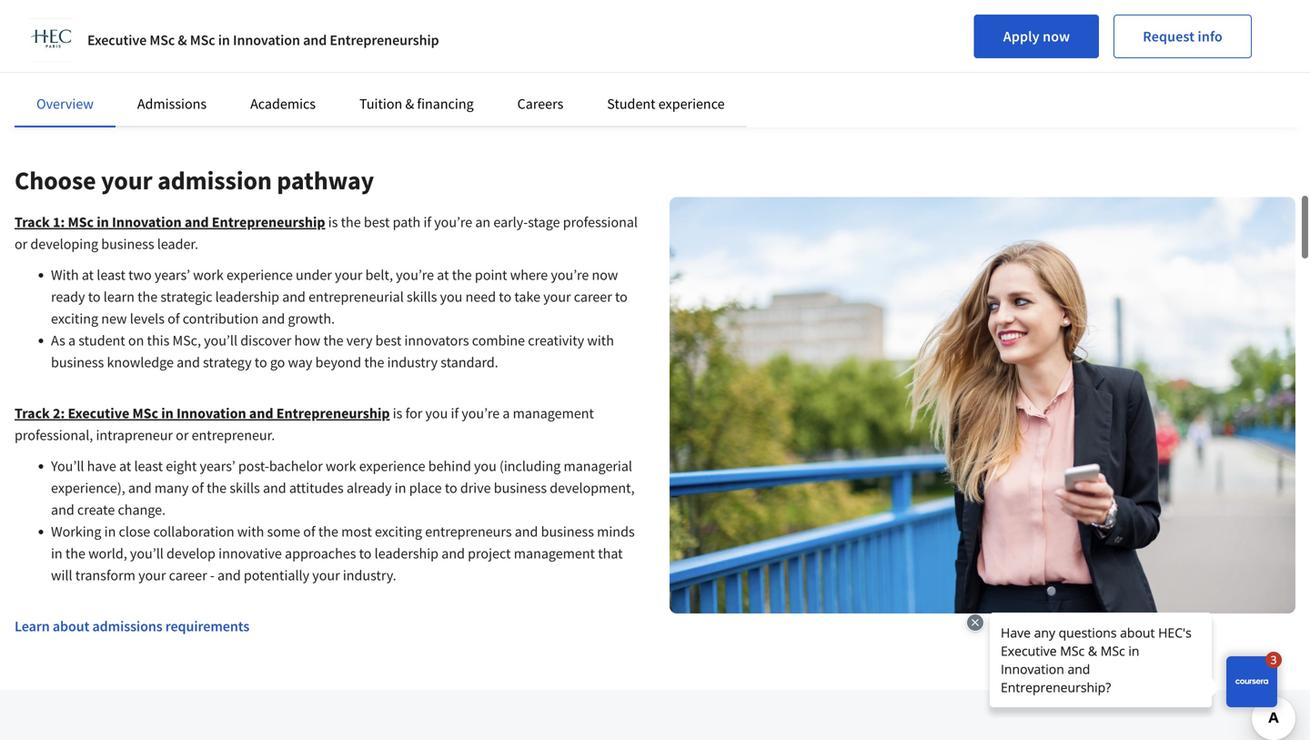 Task type: describe. For each thing, give the bounding box(es) containing it.
with at least two years' work experience under your belt, you're at the point where you're now ready to learn the strategic leadership and entrepreneurial skills you need to take your career to exciting new levels of contribution and growth. as a student on this msc, you'll discover how the very best innovators combine creativity with business knowledge and strategy to go way beyond the industry standard.
[[51, 266, 628, 372]]

very
[[347, 332, 373, 350]]

experience),
[[51, 479, 125, 497]]

track 2: executive msc in innovation and entrepreneurship
[[15, 404, 390, 423]]

developing
[[30, 235, 98, 253]]

innovation for &
[[233, 31, 300, 49]]

leadership inside you'll have at least eight years' post-bachelor work experience behind you (including managerial experience), and many of the skills and attitudes already in place to drive business development, and create change. working in close collaboration with some of the most exciting entrepreneurs and business minds in the world, you'll develop innovative approaches to leadership and project management that will transform your career - and potentially your industry.
[[375, 545, 439, 563]]

under
[[296, 266, 332, 284]]

close
[[119, 523, 150, 541]]

business left minds
[[541, 523, 594, 541]]

the up need
[[452, 266, 472, 284]]

admissions
[[137, 95, 207, 113]]

0 vertical spatial executive
[[87, 31, 147, 49]]

experience inside with at least two years' work experience under your belt, you're at the point where you're now ready to learn the strategic leadership and entrepreneurial skills you need to take your career to exciting new levels of contribution and growth. as a student on this msc, you'll discover how the very best innovators combine creativity with business knowledge and strategy to go way beyond the industry standard.
[[227, 266, 293, 284]]

how
[[294, 332, 321, 350]]

apply now button
[[975, 15, 1100, 58]]

financing
[[417, 95, 474, 113]]

now inside button
[[1043, 27, 1071, 46]]

entrepreneurship for track 2: executive msc in innovation and entrepreneurship
[[276, 404, 390, 423]]

2 vertical spatial of
[[303, 523, 316, 541]]

and down msc, at left top
[[177, 353, 200, 372]]

careers
[[518, 95, 564, 113]]

is for you if you're a management professional, intrapreneur or entrepreneur.
[[15, 404, 594, 444]]

create
[[77, 501, 115, 519]]

work inside you'll have at least eight years' post-bachelor work experience behind you (including managerial experience), and many of the skills and attitudes already in place to drive business development, and create change. working in close collaboration with some of the most exciting entrepreneurs and business minds in the world, you'll develop innovative approaches to leadership and project management that will transform your career - and potentially your industry.
[[326, 457, 356, 475]]

apply now
[[1004, 27, 1071, 46]]

about
[[53, 617, 89, 636]]

change.
[[118, 501, 166, 519]]

collaboration
[[153, 523, 234, 541]]

student
[[607, 95, 656, 113]]

the inside is the best path if you're an early-stage professional or developing business leader.
[[341, 213, 361, 231]]

innovative
[[219, 545, 282, 563]]

least inside you'll have at least eight years' post-bachelor work experience behind you (including managerial experience), and many of the skills and attitudes already in place to drive business development, and create change. working in close collaboration with some of the most exciting entrepreneurs and business minds in the world, you'll develop innovative approaches to leadership and project management that will transform your career - and potentially your industry.
[[134, 457, 163, 475]]

transform
[[75, 566, 136, 585]]

track for is the best path if you're an early-stage professional or developing business leader.
[[15, 213, 50, 231]]

1:
[[53, 213, 65, 231]]

admissions
[[92, 617, 163, 636]]

and up working
[[51, 501, 74, 519]]

you'll inside with at least two years' work experience under your belt, you're at the point where you're now ready to learn the strategic leadership and entrepreneurial skills you need to take your career to exciting new levels of contribution and growth. as a student on this msc, you'll discover how the very best innovators combine creativity with business knowledge and strategy to go way beyond the industry standard.
[[204, 332, 238, 350]]

management inside you'll have at least eight years' post-bachelor work experience behind you (including managerial experience), and many of the skills and attitudes already in place to drive business development, and create change. working in close collaboration with some of the most exciting entrepreneurs and business minds in the world, you'll develop innovative approaches to leadership and project management that will transform your career - and potentially your industry.
[[514, 545, 595, 563]]

and right -
[[218, 566, 241, 585]]

strategy
[[203, 353, 252, 372]]

entrepreneurs
[[425, 523, 512, 541]]

discover
[[241, 332, 292, 350]]

attitudes
[[289, 479, 344, 497]]

choose
[[15, 164, 96, 196]]

post-
[[238, 457, 269, 475]]

beyond
[[315, 353, 362, 372]]

academics
[[250, 95, 316, 113]]

2:
[[53, 404, 65, 423]]

at inside you'll have at least eight years' post-bachelor work experience behind you (including managerial experience), and many of the skills and attitudes already in place to drive business development, and create change. working in close collaboration with some of the most exciting entrepreneurs and business minds in the world, you'll develop innovative approaches to leadership and project management that will transform your career - and potentially your industry.
[[119, 457, 131, 475]]

leader.
[[157, 235, 198, 253]]

your up track 1: msc in innovation and entrepreneurship
[[101, 164, 153, 196]]

drive
[[460, 479, 491, 497]]

combine
[[472, 332, 525, 350]]

approaches
[[285, 545, 356, 563]]

with inside you'll have at least eight years' post-bachelor work experience behind you (including managerial experience), and many of the skills and attitudes already in place to drive business development, and create change. working in close collaboration with some of the most exciting entrepreneurs and business minds in the world, you'll develop innovative approaches to leadership and project management that will transform your career - and potentially your industry.
[[237, 523, 264, 541]]

you'll inside you'll have at least eight years' post-bachelor work experience behind you (including managerial experience), and many of the skills and attitudes already in place to drive business development, and create change. working in close collaboration with some of the most exciting entrepreneurs and business minds in the world, you'll develop innovative approaches to leadership and project management that will transform your career - and potentially your industry.
[[130, 545, 164, 563]]

embedded module image image
[[733, 0, 1197, 77]]

0 horizontal spatial at
[[82, 266, 94, 284]]

have
[[87, 457, 116, 475]]

exciting inside you'll have at least eight years' post-bachelor work experience behind you (including managerial experience), and many of the skills and attitudes already in place to drive business development, and create change. working in close collaboration with some of the most exciting entrepreneurs and business minds in the world, you'll develop innovative approaches to leadership and project management that will transform your career - and potentially your industry.
[[375, 523, 422, 541]]

you'll
[[51, 457, 84, 475]]

least inside with at least two years' work experience under your belt, you're at the point where you're now ready to learn the strategic leadership and entrepreneurial skills you need to take your career to exciting new levels of contribution and growth. as a student on this msc, you'll discover how the very best innovators combine creativity with business knowledge and strategy to go way beyond the industry standard.
[[97, 266, 126, 284]]

working
[[51, 523, 101, 541]]

eight
[[166, 457, 197, 475]]

overview
[[36, 95, 94, 113]]

request info
[[1143, 27, 1223, 46]]

best inside with at least two years' work experience under your belt, you're at the point where you're now ready to learn the strategic leadership and entrepreneurial skills you need to take your career to exciting new levels of contribution and growth. as a student on this msc, you'll discover how the very best innovators combine creativity with business knowledge and strategy to go way beyond the industry standard.
[[376, 332, 402, 350]]

the up levels
[[138, 288, 158, 306]]

student experience link
[[607, 95, 725, 113]]

professional,
[[15, 426, 93, 444]]

two
[[128, 266, 152, 284]]

if inside is for you if you're a management professional, intrapreneur or entrepreneur.
[[451, 404, 459, 423]]

admission
[[158, 164, 272, 196]]

years' inside you'll have at least eight years' post-bachelor work experience behind you (including managerial experience), and many of the skills and attitudes already in place to drive business development, and create change. working in close collaboration with some of the most exciting entrepreneurs and business minds in the world, you'll develop innovative approaches to leadership and project management that will transform your career - and potentially your industry.
[[200, 457, 235, 475]]

management inside is for you if you're a management professional, intrapreneur or entrepreneur.
[[513, 404, 594, 423]]

already
[[347, 479, 392, 497]]

this
[[147, 332, 170, 350]]

your down approaches in the bottom of the page
[[312, 566, 340, 585]]

project
[[468, 545, 511, 563]]

and up leader.
[[185, 213, 209, 231]]

the down working
[[65, 545, 86, 563]]

industry.
[[343, 566, 397, 585]]

student experience
[[607, 95, 725, 113]]

take
[[515, 288, 541, 306]]

tuition & financing
[[360, 95, 474, 113]]

and up discover
[[262, 310, 285, 328]]

if inside is the best path if you're an early-stage professional or developing business leader.
[[424, 213, 431, 231]]

skills inside you'll have at least eight years' post-bachelor work experience behind you (including managerial experience), and many of the skills and attitudes already in place to drive business development, and create change. working in close collaboration with some of the most exciting entrepreneurs and business minds in the world, you'll develop innovative approaches to leadership and project management that will transform your career - and potentially your industry.
[[230, 479, 260, 497]]

student
[[78, 332, 125, 350]]

belt,
[[366, 266, 393, 284]]

you're right belt,
[[396, 266, 434, 284]]

the down very
[[364, 353, 384, 372]]

innovators
[[405, 332, 469, 350]]

managerial
[[564, 457, 633, 475]]

point
[[475, 266, 508, 284]]

is for for
[[393, 404, 403, 423]]

info
[[1198, 27, 1223, 46]]

development,
[[550, 479, 635, 497]]

entrepreneurial
[[309, 288, 404, 306]]

most
[[341, 523, 372, 541]]

you're right where
[[551, 266, 589, 284]]

on
[[128, 332, 144, 350]]



Task type: locate. For each thing, give the bounding box(es) containing it.
of right many
[[192, 479, 204, 497]]

stage
[[528, 213, 560, 231]]

0 vertical spatial innovation
[[233, 31, 300, 49]]

and up entrepreneur.
[[249, 404, 274, 423]]

1 vertical spatial executive
[[68, 404, 129, 423]]

0 vertical spatial experience
[[659, 95, 725, 113]]

potentially
[[244, 566, 310, 585]]

experience right student
[[659, 95, 725, 113]]

at right with
[[82, 266, 94, 284]]

0 horizontal spatial or
[[15, 235, 28, 253]]

leadership inside with at least two years' work experience under your belt, you're at the point where you're now ready to learn the strategic leadership and entrepreneurial skills you need to take your career to exciting new levels of contribution and growth. as a student on this msc, you'll discover how the very best innovators combine creativity with business knowledge and strategy to go way beyond the industry standard.
[[215, 288, 279, 306]]

1 vertical spatial career
[[169, 566, 207, 585]]

behind
[[428, 457, 471, 475]]

request info button
[[1114, 15, 1252, 58]]

-
[[210, 566, 215, 585]]

and up change.
[[128, 479, 152, 497]]

0 horizontal spatial a
[[68, 332, 76, 350]]

work up attitudes
[[326, 457, 356, 475]]

and up academics link
[[303, 31, 327, 49]]

request
[[1143, 27, 1195, 46]]

you're down the standard.
[[462, 404, 500, 423]]

1 horizontal spatial career
[[574, 288, 612, 306]]

1 horizontal spatial at
[[119, 457, 131, 475]]

1 vertical spatial you
[[426, 404, 448, 423]]

a inside is for you if you're a management professional, intrapreneur or entrepreneur.
[[503, 404, 510, 423]]

minds
[[597, 523, 635, 541]]

apply
[[1004, 27, 1040, 46]]

early-
[[494, 213, 528, 231]]

career inside with at least two years' work experience under your belt, you're at the point where you're now ready to learn the strategic leadership and entrepreneurial skills you need to take your career to exciting new levels of contribution and growth. as a student on this msc, you'll discover how the very best innovators combine creativity with business knowledge and strategy to go way beyond the industry standard.
[[574, 288, 612, 306]]

your up the entrepreneurial
[[335, 266, 363, 284]]

0 horizontal spatial if
[[424, 213, 431, 231]]

track for is for you if you're a management professional, intrapreneur or entrepreneur.
[[15, 404, 50, 423]]

the right many
[[207, 479, 227, 497]]

of up approaches in the bottom of the page
[[303, 523, 316, 541]]

overview link
[[36, 95, 94, 113]]

1 vertical spatial leadership
[[375, 545, 439, 563]]

academics link
[[250, 95, 316, 113]]

business
[[101, 235, 154, 253], [51, 353, 104, 372], [494, 479, 547, 497], [541, 523, 594, 541]]

0 vertical spatial if
[[424, 213, 431, 231]]

1 vertical spatial work
[[326, 457, 356, 475]]

best left path
[[364, 213, 390, 231]]

1 vertical spatial you'll
[[130, 545, 164, 563]]

if right path
[[424, 213, 431, 231]]

0 vertical spatial years'
[[155, 266, 190, 284]]

is left for
[[393, 404, 403, 423]]

executive msc & msc in innovation and entrepreneurship
[[87, 31, 439, 49]]

least up many
[[134, 457, 163, 475]]

place
[[409, 479, 442, 497]]

learn
[[104, 288, 135, 306]]

0 vertical spatial track
[[15, 213, 50, 231]]

(including
[[500, 457, 561, 475]]

or inside is for you if you're a management professional, intrapreneur or entrepreneur.
[[176, 426, 189, 444]]

tuition & financing link
[[360, 95, 474, 113]]

2 vertical spatial experience
[[359, 457, 426, 475]]

you're inside is for you if you're a management professional, intrapreneur or entrepreneur.
[[462, 404, 500, 423]]

0 horizontal spatial years'
[[155, 266, 190, 284]]

industry
[[387, 353, 438, 372]]

1 vertical spatial experience
[[227, 266, 293, 284]]

now right apply at the right top of the page
[[1043, 27, 1071, 46]]

strategic
[[161, 288, 212, 306]]

0 vertical spatial you
[[440, 288, 463, 306]]

0 vertical spatial or
[[15, 235, 28, 253]]

experience left under
[[227, 266, 293, 284]]

executive right 2:
[[68, 404, 129, 423]]

1 vertical spatial now
[[592, 266, 618, 284]]

exciting
[[51, 310, 98, 328], [375, 523, 422, 541]]

1 vertical spatial a
[[503, 404, 510, 423]]

your right the take
[[544, 288, 571, 306]]

0 vertical spatial management
[[513, 404, 594, 423]]

to down behind
[[445, 479, 458, 497]]

0 vertical spatial a
[[68, 332, 76, 350]]

years' inside with at least two years' work experience under your belt, you're at the point where you're now ready to learn the strategic leadership and entrepreneurial skills you need to take your career to exciting new levels of contribution and growth. as a student on this msc, you'll discover how the very best innovators combine creativity with business knowledge and strategy to go way beyond the industry standard.
[[155, 266, 190, 284]]

or left developing
[[15, 235, 28, 253]]

1 horizontal spatial work
[[326, 457, 356, 475]]

or
[[15, 235, 28, 253], [176, 426, 189, 444]]

0 horizontal spatial now
[[592, 266, 618, 284]]

1 horizontal spatial experience
[[359, 457, 426, 475]]

a up (including
[[503, 404, 510, 423]]

bachelor
[[269, 457, 323, 475]]

hec paris logo image
[[29, 18, 73, 62]]

0 vertical spatial now
[[1043, 27, 1071, 46]]

entrepreneur.
[[192, 426, 275, 444]]

0 vertical spatial is
[[328, 213, 338, 231]]

you're left an
[[434, 213, 473, 231]]

you inside with at least two years' work experience under your belt, you're at the point where you're now ready to learn the strategic leadership and entrepreneurial skills you need to take your career to exciting new levels of contribution and growth. as a student on this msc, you'll discover how the very best innovators combine creativity with business knowledge and strategy to go way beyond the industry standard.
[[440, 288, 463, 306]]

contribution
[[183, 310, 259, 328]]

track left 2:
[[15, 404, 50, 423]]

1 vertical spatial if
[[451, 404, 459, 423]]

2 horizontal spatial experience
[[659, 95, 725, 113]]

you'll down contribution
[[204, 332, 238, 350]]

track 1: msc in innovation and entrepreneurship
[[15, 213, 325, 231]]

choose your admission pathway
[[15, 164, 374, 196]]

1 vertical spatial least
[[134, 457, 163, 475]]

pathway
[[277, 164, 374, 196]]

you up drive
[[474, 457, 497, 475]]

1 horizontal spatial a
[[503, 404, 510, 423]]

an
[[475, 213, 491, 231]]

the up approaches in the bottom of the page
[[318, 523, 339, 541]]

with
[[51, 266, 79, 284]]

of down strategic on the left top of page
[[168, 310, 180, 328]]

to left go
[[255, 353, 267, 372]]

2 track from the top
[[15, 404, 50, 423]]

business up two
[[101, 235, 154, 253]]

to down professional
[[615, 288, 628, 306]]

leadership up contribution
[[215, 288, 279, 306]]

years'
[[155, 266, 190, 284], [200, 457, 235, 475]]

1 vertical spatial skills
[[230, 479, 260, 497]]

0 horizontal spatial you'll
[[130, 545, 164, 563]]

the up "beyond"
[[324, 332, 344, 350]]

admissions link
[[137, 95, 207, 113]]

way
[[288, 353, 313, 372]]

1 vertical spatial management
[[514, 545, 595, 563]]

a inside with at least two years' work experience under your belt, you're at the point where you're now ready to learn the strategic leadership and entrepreneurial skills you need to take your career to exciting new levels of contribution and growth. as a student on this msc, you'll discover how the very best innovators combine creativity with business knowledge and strategy to go way beyond the industry standard.
[[68, 332, 76, 350]]

some
[[267, 523, 300, 541]]

1 vertical spatial &
[[405, 95, 414, 113]]

to left learn
[[88, 288, 101, 306]]

new
[[101, 310, 127, 328]]

0 vertical spatial best
[[364, 213, 390, 231]]

1 vertical spatial best
[[376, 332, 402, 350]]

0 vertical spatial you'll
[[204, 332, 238, 350]]

is inside is the best path if you're an early-stage professional or developing business leader.
[[328, 213, 338, 231]]

skills inside with at least two years' work experience under your belt, you're at the point where you're now ready to learn the strategic leadership and entrepreneurial skills you need to take your career to exciting new levels of contribution and growth. as a student on this msc, you'll discover how the very best innovators combine creativity with business knowledge and strategy to go way beyond the industry standard.
[[407, 288, 437, 306]]

and up growth.
[[282, 288, 306, 306]]

business down as
[[51, 353, 104, 372]]

1 vertical spatial is
[[393, 404, 403, 423]]

1 horizontal spatial of
[[192, 479, 204, 497]]

0 vertical spatial exciting
[[51, 310, 98, 328]]

1 vertical spatial innovation
[[112, 213, 182, 231]]

2 horizontal spatial of
[[303, 523, 316, 541]]

1 horizontal spatial or
[[176, 426, 189, 444]]

where
[[510, 266, 548, 284]]

knowledge
[[107, 353, 174, 372]]

careers link
[[518, 95, 564, 113]]

msc
[[150, 31, 175, 49], [190, 31, 215, 49], [68, 213, 94, 231], [132, 404, 158, 423]]

1 horizontal spatial least
[[134, 457, 163, 475]]

you're
[[434, 213, 473, 231], [396, 266, 434, 284], [551, 266, 589, 284], [462, 404, 500, 423]]

now
[[1043, 27, 1071, 46], [592, 266, 618, 284]]

innovation
[[233, 31, 300, 49], [112, 213, 182, 231], [177, 404, 246, 423]]

the down the pathway
[[341, 213, 361, 231]]

2 vertical spatial innovation
[[177, 404, 246, 423]]

entrepreneurship down "beyond"
[[276, 404, 390, 423]]

experience up already
[[359, 457, 426, 475]]

career up creativity
[[574, 288, 612, 306]]

1 horizontal spatial skills
[[407, 288, 437, 306]]

is inside is for you if you're a management professional, intrapreneur or entrepreneur.
[[393, 404, 403, 423]]

innovation up entrepreneur.
[[177, 404, 246, 423]]

0 vertical spatial work
[[193, 266, 224, 284]]

entrepreneurship down admission
[[212, 213, 325, 231]]

will
[[51, 566, 72, 585]]

experience
[[659, 95, 725, 113], [227, 266, 293, 284], [359, 457, 426, 475]]

management up (including
[[513, 404, 594, 423]]

0 horizontal spatial of
[[168, 310, 180, 328]]

years' down entrepreneur.
[[200, 457, 235, 475]]

to left the take
[[499, 288, 512, 306]]

of inside with at least two years' work experience under your belt, you're at the point where you're now ready to learn the strategic leadership and entrepreneurial skills you need to take your career to exciting new levels of contribution and growth. as a student on this msc, you'll discover how the very best innovators combine creativity with business knowledge and strategy to go way beyond the industry standard.
[[168, 310, 180, 328]]

business inside is the best path if you're an early-stage professional or developing business leader.
[[101, 235, 154, 253]]

skills
[[407, 288, 437, 306], [230, 479, 260, 497]]

with inside with at least two years' work experience under your belt, you're at the point where you're now ready to learn the strategic leadership and entrepreneurial skills you need to take your career to exciting new levels of contribution and growth. as a student on this msc, you'll discover how the very best innovators combine creativity with business knowledge and strategy to go way beyond the industry standard.
[[587, 332, 614, 350]]

with right creativity
[[587, 332, 614, 350]]

1 vertical spatial entrepreneurship
[[212, 213, 325, 231]]

0 vertical spatial entrepreneurship
[[330, 31, 439, 49]]

work up strategic on the left top of page
[[193, 266, 224, 284]]

1 track from the top
[[15, 213, 50, 231]]

with up the innovative
[[237, 523, 264, 541]]

1 vertical spatial exciting
[[375, 523, 422, 541]]

work inside with at least two years' work experience under your belt, you're at the point where you're now ready to learn the strategic leadership and entrepreneurial skills you need to take your career to exciting new levels of contribution and growth. as a student on this msc, you'll discover how the very best innovators combine creativity with business knowledge and strategy to go way beyond the industry standard.
[[193, 266, 224, 284]]

executive right hec paris logo
[[87, 31, 147, 49]]

1 horizontal spatial leadership
[[375, 545, 439, 563]]

career down develop on the left bottom of the page
[[169, 566, 207, 585]]

0 horizontal spatial with
[[237, 523, 264, 541]]

0 horizontal spatial experience
[[227, 266, 293, 284]]

entrepreneurship up tuition on the top of page
[[330, 31, 439, 49]]

2 horizontal spatial at
[[437, 266, 449, 284]]

at right have
[[119, 457, 131, 475]]

2 vertical spatial entrepreneurship
[[276, 404, 390, 423]]

skills down post-
[[230, 479, 260, 497]]

best right very
[[376, 332, 402, 350]]

0 horizontal spatial is
[[328, 213, 338, 231]]

now inside with at least two years' work experience under your belt, you're at the point where you're now ready to learn the strategic leadership and entrepreneurial skills you need to take your career to exciting new levels of contribution and growth. as a student on this msc, you'll discover how the very best innovators combine creativity with business knowledge and strategy to go way beyond the industry standard.
[[592, 266, 618, 284]]

you're inside is the best path if you're an early-stage professional or developing business leader.
[[434, 213, 473, 231]]

1 vertical spatial with
[[237, 523, 264, 541]]

0 horizontal spatial leadership
[[215, 288, 279, 306]]

growth.
[[288, 310, 335, 328]]

executive
[[87, 31, 147, 49], [68, 404, 129, 423]]

or down track 2: executive msc in innovation and entrepreneurship
[[176, 426, 189, 444]]

0 horizontal spatial least
[[97, 266, 126, 284]]

you right for
[[426, 404, 448, 423]]

is
[[328, 213, 338, 231], [393, 404, 403, 423]]

0 vertical spatial leadership
[[215, 288, 279, 306]]

is for the
[[328, 213, 338, 231]]

tuition
[[360, 95, 403, 113]]

learn about admissions requirements link
[[15, 617, 250, 636]]

and down entrepreneurs
[[442, 545, 465, 563]]

now down professional
[[592, 266, 618, 284]]

& up "admissions" link
[[178, 31, 187, 49]]

business down (including
[[494, 479, 547, 497]]

0 vertical spatial of
[[168, 310, 180, 328]]

exciting right most
[[375, 523, 422, 541]]

1 vertical spatial years'
[[200, 457, 235, 475]]

exciting inside with at least two years' work experience under your belt, you're at the point where you're now ready to learn the strategic leadership and entrepreneurial skills you need to take your career to exciting new levels of contribution and growth. as a student on this msc, you'll discover how the very best innovators combine creativity with business knowledge and strategy to go way beyond the industry standard.
[[51, 310, 98, 328]]

work
[[193, 266, 224, 284], [326, 457, 356, 475]]

for
[[406, 404, 423, 423]]

or inside is the best path if you're an early-stage professional or developing business leader.
[[15, 235, 28, 253]]

0 vertical spatial skills
[[407, 288, 437, 306]]

management left that on the bottom
[[514, 545, 595, 563]]

requirements
[[165, 617, 250, 636]]

if right for
[[451, 404, 459, 423]]

0 horizontal spatial skills
[[230, 479, 260, 497]]

1 horizontal spatial years'
[[200, 457, 235, 475]]

and right entrepreneurs
[[515, 523, 538, 541]]

1 horizontal spatial if
[[451, 404, 459, 423]]

1 horizontal spatial exciting
[[375, 523, 422, 541]]

develop
[[167, 545, 216, 563]]

innovation up academics link
[[233, 31, 300, 49]]

best inside is the best path if you're an early-stage professional or developing business leader.
[[364, 213, 390, 231]]

learn about admissions requirements
[[15, 617, 250, 636]]

is down the pathway
[[328, 213, 338, 231]]

career inside you'll have at least eight years' post-bachelor work experience behind you (including managerial experience), and many of the skills and attitudes already in place to drive business development, and create change. working in close collaboration with some of the most exciting entrepreneurs and business minds in the world, you'll develop innovative approaches to leadership and project management that will transform your career - and potentially your industry.
[[169, 566, 207, 585]]

levels
[[130, 310, 165, 328]]

path
[[393, 213, 421, 231]]

leadership up industry. on the bottom left of page
[[375, 545, 439, 563]]

1 horizontal spatial is
[[393, 404, 403, 423]]

0 vertical spatial &
[[178, 31, 187, 49]]

intrapreneur
[[96, 426, 173, 444]]

business inside with at least two years' work experience under your belt, you're at the point where you're now ready to learn the strategic leadership and entrepreneurial skills you need to take your career to exciting new levels of contribution and growth. as a student on this msc, you'll discover how the very best innovators combine creativity with business knowledge and strategy to go way beyond the industry standard.
[[51, 353, 104, 372]]

ready
[[51, 288, 85, 306]]

track
[[15, 213, 50, 231], [15, 404, 50, 423]]

entrepreneurship for executive msc & msc in innovation and entrepreneurship
[[330, 31, 439, 49]]

experience inside you'll have at least eight years' post-bachelor work experience behind you (including managerial experience), and many of the skills and attitudes already in place to drive business development, and create change. working in close collaboration with some of the most exciting entrepreneurs and business minds in the world, you'll develop innovative approaches to leadership and project management that will transform your career - and potentially your industry.
[[359, 457, 426, 475]]

1 horizontal spatial with
[[587, 332, 614, 350]]

go
[[270, 353, 285, 372]]

at left point on the top left of page
[[437, 266, 449, 284]]

1 vertical spatial of
[[192, 479, 204, 497]]

& right tuition on the top of page
[[405, 95, 414, 113]]

1 vertical spatial or
[[176, 426, 189, 444]]

2 vertical spatial you
[[474, 457, 497, 475]]

1 vertical spatial track
[[15, 404, 50, 423]]

0 vertical spatial career
[[574, 288, 612, 306]]

you
[[440, 288, 463, 306], [426, 404, 448, 423], [474, 457, 497, 475]]

0 horizontal spatial exciting
[[51, 310, 98, 328]]

0 horizontal spatial career
[[169, 566, 207, 585]]

you left need
[[440, 288, 463, 306]]

innovation up leader.
[[112, 213, 182, 231]]

years' up strategic on the left top of page
[[155, 266, 190, 284]]

track left 1:
[[15, 213, 50, 231]]

many
[[155, 479, 189, 497]]

to up industry. on the bottom left of page
[[359, 545, 372, 563]]

0 horizontal spatial &
[[178, 31, 187, 49]]

leadership
[[215, 288, 279, 306], [375, 545, 439, 563]]

1 horizontal spatial now
[[1043, 27, 1071, 46]]

standard.
[[441, 353, 499, 372]]

and down post-
[[263, 479, 286, 497]]

0 horizontal spatial work
[[193, 266, 224, 284]]

you inside you'll have at least eight years' post-bachelor work experience behind you (including managerial experience), and many of the skills and attitudes already in place to drive business development, and create change. working in close collaboration with some of the most exciting entrepreneurs and business minds in the world, you'll develop innovative approaches to leadership and project management that will transform your career - and potentially your industry.
[[474, 457, 497, 475]]

innovation for executive
[[177, 404, 246, 423]]

1 horizontal spatial you'll
[[204, 332, 238, 350]]

in
[[218, 31, 230, 49], [97, 213, 109, 231], [161, 404, 174, 423], [395, 479, 406, 497], [104, 523, 116, 541], [51, 545, 63, 563]]

1 horizontal spatial &
[[405, 95, 414, 113]]

your right transform
[[138, 566, 166, 585]]

least up learn
[[97, 266, 126, 284]]

&
[[178, 31, 187, 49], [405, 95, 414, 113]]

creativity
[[528, 332, 585, 350]]

entrepreneurship
[[330, 31, 439, 49], [212, 213, 325, 231], [276, 404, 390, 423]]

you inside is for you if you're a management professional, intrapreneur or entrepreneur.
[[426, 404, 448, 423]]

you'll down close
[[130, 545, 164, 563]]

learn
[[15, 617, 50, 636]]

need
[[466, 288, 496, 306]]

that
[[598, 545, 623, 563]]

skills up innovators
[[407, 288, 437, 306]]

0 vertical spatial with
[[587, 332, 614, 350]]

a right as
[[68, 332, 76, 350]]

the
[[341, 213, 361, 231], [452, 266, 472, 284], [138, 288, 158, 306], [324, 332, 344, 350], [364, 353, 384, 372], [207, 479, 227, 497], [318, 523, 339, 541], [65, 545, 86, 563]]

0 vertical spatial least
[[97, 266, 126, 284]]

exciting down ready
[[51, 310, 98, 328]]

a
[[68, 332, 76, 350], [503, 404, 510, 423]]



Task type: vqa. For each thing, say whether or not it's contained in the screenshot.
organizations,
no



